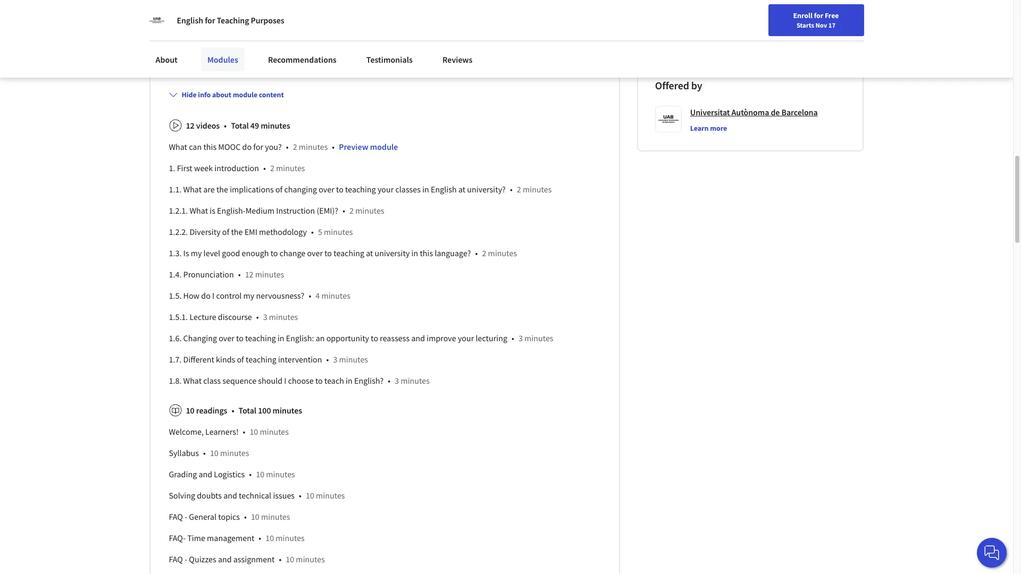 Task type: locate. For each thing, give the bounding box(es) containing it.
diversity
[[190, 227, 221, 237]]

to right 'change'
[[325, 248, 332, 259]]

class inside hide info about module content region
[[203, 376, 221, 386]]

2 - from the top
[[185, 554, 187, 565]]

(emi)?
[[317, 205, 339, 216]]

0 horizontal spatial do
[[201, 290, 211, 301]]

hide info about module content region
[[169, 111, 601, 575]]

barcelona
[[767, 5, 799, 15], [782, 107, 818, 117]]

pronunciation
[[183, 269, 234, 280]]

view all 3 instructors
[[656, 41, 723, 51]]

0 vertical spatial the
[[205, 0, 217, 7]]

de
[[758, 5, 766, 15], [771, 107, 780, 117]]

module
[[233, 90, 258, 99], [370, 141, 398, 152]]

2 right the university?
[[517, 184, 521, 195]]

in left english:
[[278, 333, 285, 344]]

analysing
[[169, 0, 203, 7], [473, 9, 508, 20]]

do right "how"
[[201, 290, 211, 301]]

mooc
[[218, 141, 241, 152]]

0 horizontal spatial class
[[203, 376, 221, 386]]

english for teaching purposes
[[177, 15, 284, 26]]

testimonials
[[367, 54, 413, 65]]

3 up the teach
[[333, 354, 338, 365]]

1.8.
[[169, 376, 182, 386]]

100
[[258, 405, 271, 416]]

•
[[224, 120, 227, 131], [286, 141, 289, 152], [332, 141, 335, 152], [263, 163, 266, 173], [510, 184, 513, 195], [343, 205, 345, 216], [311, 227, 314, 237], [476, 248, 478, 259], [238, 269, 241, 280], [309, 290, 311, 301], [256, 312, 259, 322], [512, 333, 515, 344], [327, 354, 329, 365], [388, 376, 391, 386], [232, 405, 234, 416], [243, 427, 246, 437], [203, 448, 206, 459], [249, 469, 252, 480], [299, 491, 302, 501], [244, 512, 247, 522], [259, 533, 261, 544], [279, 554, 282, 565]]

of right the diversity
[[222, 227, 229, 237]]

my right control
[[244, 290, 255, 301]]

new
[[749, 12, 763, 22]]

0 horizontal spatial improve
[[360, 9, 390, 20]]

what left can
[[169, 141, 187, 152]]

12 up can
[[186, 120, 195, 131]]

1 horizontal spatial module
[[370, 141, 398, 152]]

1 horizontal spatial a
[[274, 22, 279, 33]]

this right can
[[204, 141, 217, 152]]

class left "as"
[[245, 22, 263, 33]]

2 12 videos from the top
[[186, 120, 220, 131]]

is
[[183, 248, 189, 259]]

total for total 49 minutes
[[231, 120, 249, 131]]

i left control
[[212, 290, 215, 301]]

what for 1.2.1.
[[190, 205, 208, 216]]

• left 4 at bottom left
[[309, 290, 311, 301]]

0 vertical spatial faq
[[169, 512, 183, 522]]

2 vertical spatial the
[[231, 227, 243, 237]]

2 videos from the top
[[196, 120, 220, 131]]

1 horizontal spatial de
[[771, 107, 780, 117]]

10 readings inside hide info about module content region
[[186, 405, 227, 416]]

english:
[[286, 333, 314, 344]]

work.
[[355, 22, 375, 33]]

module right about
[[233, 90, 258, 99]]

readings up learners!
[[196, 405, 227, 416]]

None search field
[[152, 7, 407, 28]]

0 vertical spatial total
[[231, 120, 249, 131]]

info about module content element
[[165, 81, 601, 575]]

universitat autònoma de barcelona 95,073 learners
[[689, 5, 799, 26]]

english button
[[791, 0, 855, 35]]

autònoma for universitat autònoma de barcelona 95,073 learners
[[724, 5, 757, 15]]

1 horizontal spatial issues
[[273, 491, 295, 501]]

0 vertical spatial i
[[212, 290, 215, 301]]

1 vertical spatial de
[[771, 107, 780, 117]]

english inside 'button'
[[810, 12, 836, 23]]

de inside "universitat autònoma de barcelona 95,073 learners"
[[758, 5, 766, 15]]

course
[[330, 22, 353, 33]]

faq - general topics • 10 minutes
[[169, 512, 290, 522]]

10 readings up content
[[253, 65, 294, 75]]

syllabus
[[169, 448, 199, 459]]

1 horizontal spatial readings
[[264, 65, 294, 75]]

syllabus • 10 minutes
[[169, 448, 249, 459]]

good
[[222, 248, 240, 259]]

3 right the 'lecturing'
[[519, 333, 523, 344]]

0 vertical spatial do
[[242, 141, 252, 152]]

2 right you?
[[293, 141, 297, 152]]

• up welcome, learners! • 10 minutes
[[232, 405, 234, 416]]

faq for faq - general topics
[[169, 512, 183, 522]]

1 vertical spatial analysing
[[473, 9, 508, 20]]

what left is
[[190, 205, 208, 216]]

over
[[319, 184, 335, 195], [307, 248, 323, 259], [219, 333, 235, 344]]

issues right technical
[[273, 491, 295, 501]]

universitat
[[689, 5, 723, 15], [691, 107, 730, 117]]

do right the mooc
[[242, 141, 252, 152]]

autònoma inside universitat autònoma de barcelona link
[[732, 107, 770, 117]]

• right 'syllabus'
[[203, 448, 206, 459]]

1 vertical spatial i
[[284, 376, 287, 386]]

your inside analysing the critical issues (contextual, linguistic, motivational and methodological aspects). level of english. managing anxiety. improve through re-thinking your teaching to improve it. teachers' discourse. analysing real practice and choosing a particular class as a basis for later course work.
[[301, 9, 317, 20]]

0 vertical spatial analysing
[[169, 0, 203, 7]]

english inside hide info about module content region
[[431, 184, 457, 195]]

issues
[[244, 0, 266, 7], [273, 491, 295, 501]]

0 vertical spatial issues
[[244, 0, 266, 7]]

12
[[186, 65, 194, 75], [186, 120, 195, 131], [245, 269, 254, 280]]

0 vertical spatial improve
[[360, 9, 390, 20]]

1.3.  is my level good enough to change over to teaching at university in this language? • 2 minutes
[[169, 248, 517, 259]]

over down 5
[[307, 248, 323, 259]]

1 vertical spatial 12 videos
[[186, 120, 220, 131]]

1 vertical spatial 10 readings
[[186, 405, 227, 416]]

- left quizzes on the left bottom
[[185, 554, 187, 565]]

• left 5
[[311, 227, 314, 237]]

0 horizontal spatial analysing
[[169, 0, 203, 7]]

12 videos down the what's included
[[186, 65, 219, 75]]

1 videos from the top
[[196, 65, 219, 75]]

0 horizontal spatial 10 readings
[[186, 405, 227, 416]]

hide info about module content
[[182, 90, 284, 99]]

0 horizontal spatial module
[[233, 90, 258, 99]]

in
[[423, 184, 429, 195], [412, 248, 418, 259], [278, 333, 285, 344], [346, 376, 353, 386]]

analysing down aspects).
[[473, 9, 508, 20]]

1 vertical spatial readings
[[196, 405, 227, 416]]

• total 100 minutes
[[232, 405, 302, 416]]

0 vertical spatial my
[[191, 248, 202, 259]]

0 vertical spatial module
[[233, 90, 258, 99]]

total left 49
[[231, 120, 249, 131]]

faq
[[169, 512, 183, 522], [169, 554, 183, 565]]

module inside hide info about module content dropdown button
[[233, 90, 258, 99]]

12 down the what's included
[[186, 65, 194, 75]]

0 horizontal spatial de
[[758, 5, 766, 15]]

it.
[[391, 9, 398, 20]]

universitat up learn more button
[[691, 107, 730, 117]]

0 vertical spatial videos
[[196, 65, 219, 75]]

barcelona for universitat autònoma de barcelona 95,073 learners
[[767, 5, 799, 15]]

1.7. different kinds of teaching intervention • 3 minutes
[[169, 354, 368, 365]]

1 horizontal spatial i
[[284, 376, 287, 386]]

0 vertical spatial universitat
[[689, 5, 723, 15]]

total left 100
[[239, 405, 257, 416]]

1 vertical spatial videos
[[196, 120, 220, 131]]

1 horizontal spatial analysing
[[473, 9, 508, 20]]

0 vertical spatial autònoma
[[724, 5, 757, 15]]

real
[[509, 9, 523, 20]]

1 vertical spatial issues
[[273, 491, 295, 501]]

1 horizontal spatial 10 readings
[[253, 65, 294, 75]]

through
[[230, 9, 258, 20]]

1 horizontal spatial at
[[459, 184, 466, 195]]

over up kinds
[[219, 333, 235, 344]]

my
[[191, 248, 202, 259], [244, 290, 255, 301]]

1.
[[169, 163, 175, 173]]

1 vertical spatial improve
[[427, 333, 456, 344]]

a down 'improve' at the left
[[203, 22, 207, 33]]

my right is
[[191, 248, 202, 259]]

total
[[231, 120, 249, 131], [239, 405, 257, 416]]

reassess
[[380, 333, 410, 344]]

readings inside hide info about module content region
[[196, 405, 227, 416]]

2 vertical spatial 12
[[245, 269, 254, 280]]

faq up faq-
[[169, 512, 183, 522]]

1 horizontal spatial this
[[420, 248, 433, 259]]

first
[[177, 163, 193, 173]]

assignment
[[234, 554, 275, 565]]

0 horizontal spatial at
[[366, 248, 373, 259]]

0 vertical spatial 12 videos
[[186, 65, 219, 75]]

0 horizontal spatial a
[[203, 22, 207, 33]]

1 12 videos from the top
[[186, 65, 219, 75]]

0 horizontal spatial my
[[191, 248, 202, 259]]

• up assignment
[[259, 533, 261, 544]]

1 vertical spatial do
[[201, 290, 211, 301]]

view all 3 instructors button
[[656, 41, 723, 51]]

chat with us image
[[984, 545, 1001, 562]]

videos down included
[[196, 65, 219, 75]]

you?
[[265, 141, 282, 152]]

for up nov
[[815, 11, 824, 20]]

at left the university?
[[459, 184, 466, 195]]

1.4.
[[169, 269, 182, 280]]

autònoma inside "universitat autònoma de barcelona 95,073 learners"
[[724, 5, 757, 15]]

improve
[[360, 9, 390, 20], [427, 333, 456, 344]]

0 horizontal spatial issues
[[244, 0, 266, 7]]

0 vertical spatial barcelona
[[767, 5, 799, 15]]

0 vertical spatial -
[[185, 512, 187, 522]]

1 - from the top
[[185, 512, 187, 522]]

0 vertical spatial 12
[[186, 65, 194, 75]]

readings up content
[[264, 65, 294, 75]]

3 right english?
[[395, 376, 399, 386]]

videos inside hide info about module content region
[[196, 120, 220, 131]]

2 horizontal spatial english
[[810, 12, 836, 23]]

more
[[711, 123, 728, 133]]

logistics
[[214, 469, 245, 480]]

the up 'improve' at the left
[[205, 0, 217, 7]]

• down 1.5.  how do i control my nervousness? • 4 minutes on the bottom of the page
[[256, 312, 259, 322]]

10 readings
[[253, 65, 294, 75], [186, 405, 227, 416]]

0 vertical spatial de
[[758, 5, 766, 15]]

• right learners!
[[243, 427, 246, 437]]

0 horizontal spatial readings
[[196, 405, 227, 416]]

teaching down linguistic,
[[319, 9, 349, 20]]

0 vertical spatial over
[[319, 184, 335, 195]]

nov
[[816, 21, 828, 29]]

to left "reassess"
[[371, 333, 378, 344]]

should
[[258, 376, 283, 386]]

1 vertical spatial autònoma
[[732, 107, 770, 117]]

this left the language?
[[420, 248, 433, 259]]

re-
[[260, 9, 270, 20]]

1.5.  how do i control my nervousness? • 4 minutes
[[169, 290, 351, 301]]

teaching down preview
[[345, 184, 376, 195]]

universitat for universitat autònoma de barcelona
[[691, 107, 730, 117]]

what's
[[169, 43, 193, 54]]

what
[[169, 141, 187, 152], [183, 184, 202, 195], [190, 205, 208, 216], [183, 376, 202, 386]]

(contextual,
[[268, 0, 310, 7]]

3
[[682, 41, 686, 51], [263, 312, 268, 322], [519, 333, 523, 344], [333, 354, 338, 365], [395, 376, 399, 386]]

0 horizontal spatial english
[[177, 15, 203, 26]]

module right preview
[[370, 141, 398, 152]]

teaching inside analysing the critical issues (contextual, linguistic, motivational and methodological aspects). level of english. managing anxiety. improve through re-thinking your teaching to improve it. teachers' discourse. analysing real practice and choosing a particular class as a basis for later course work.
[[319, 9, 349, 20]]

what's included
[[169, 43, 227, 54]]

total for total 100 minutes
[[239, 405, 257, 416]]

1 vertical spatial -
[[185, 554, 187, 565]]

videos up can
[[196, 120, 220, 131]]

1 vertical spatial barcelona
[[782, 107, 818, 117]]

what left are
[[183, 184, 202, 195]]

your
[[301, 9, 317, 20], [734, 12, 748, 22], [378, 184, 394, 195], [458, 333, 474, 344]]

1 horizontal spatial english
[[431, 184, 457, 195]]

3 right all
[[682, 41, 686, 51]]

universitat inside "universitat autònoma de barcelona 95,073 learners"
[[689, 5, 723, 15]]

to up work.
[[351, 9, 358, 20]]

1 horizontal spatial my
[[244, 290, 255, 301]]

week
[[194, 163, 213, 173]]

1 vertical spatial class
[[203, 376, 221, 386]]

1 horizontal spatial class
[[245, 22, 263, 33]]

0 horizontal spatial i
[[212, 290, 215, 301]]

2 down the "1.1. what are the implications of changing over to teaching your classes in english at university? • 2 minutes"
[[350, 205, 354, 216]]

learners
[[749, 17, 774, 26]]

minutes
[[261, 120, 290, 131], [299, 141, 328, 152], [276, 163, 305, 173], [523, 184, 552, 195], [356, 205, 385, 216], [324, 227, 353, 237], [488, 248, 517, 259], [255, 269, 284, 280], [322, 290, 351, 301], [269, 312, 298, 322], [525, 333, 554, 344], [339, 354, 368, 365], [401, 376, 430, 386], [273, 405, 302, 416], [260, 427, 289, 437], [220, 448, 249, 459], [266, 469, 295, 480], [316, 491, 345, 501], [261, 512, 290, 522], [276, 533, 305, 544], [296, 554, 325, 565]]

• right english?
[[388, 376, 391, 386]]

management
[[207, 533, 255, 544]]

at
[[459, 184, 466, 195], [366, 248, 373, 259]]

what right 1.8.
[[183, 376, 202, 386]]

barcelona inside "universitat autònoma de barcelona 95,073 learners"
[[767, 5, 799, 15]]

and up "it."
[[394, 0, 408, 7]]

• down good
[[238, 269, 241, 280]]

0 vertical spatial class
[[245, 22, 263, 33]]

all
[[673, 41, 681, 51]]

0 vertical spatial this
[[204, 141, 217, 152]]

• right topics
[[244, 512, 247, 522]]

1 quiz
[[328, 65, 349, 75]]

for left later
[[300, 22, 310, 33]]

2 right the language?
[[482, 248, 487, 259]]

1.2.1.
[[169, 205, 188, 216]]

over up (emi)?
[[319, 184, 335, 195]]

i right should
[[284, 376, 287, 386]]

1 a from the left
[[203, 22, 207, 33]]

issues inside hide info about module content region
[[273, 491, 295, 501]]

• up the mooc
[[224, 120, 227, 131]]

1 vertical spatial at
[[366, 248, 373, 259]]

1 vertical spatial faq
[[169, 554, 183, 565]]

1 vertical spatial module
[[370, 141, 398, 152]]

- for general
[[185, 512, 187, 522]]

10
[[253, 65, 262, 75], [186, 405, 195, 416], [250, 427, 258, 437], [210, 448, 219, 459], [256, 469, 265, 480], [306, 491, 314, 501], [251, 512, 260, 522], [266, 533, 274, 544], [286, 554, 294, 565]]

the left emi
[[231, 227, 243, 237]]

to inside analysing the critical issues (contextual, linguistic, motivational and methodological aspects). level of english. managing anxiety. improve through re-thinking your teaching to improve it. teachers' discourse. analysing real practice and choosing a particular class as a basis for later course work.
[[351, 9, 358, 20]]

sequence
[[223, 376, 257, 386]]

0 vertical spatial at
[[459, 184, 466, 195]]

10 readings up learners!
[[186, 405, 227, 416]]

5
[[318, 227, 322, 237]]

analysing up 'anxiety.'
[[169, 0, 203, 7]]

a right "as"
[[274, 22, 279, 33]]

for inside analysing the critical issues (contextual, linguistic, motivational and methodological aspects). level of english. managing anxiety. improve through re-thinking your teaching to improve it. teachers' discourse. analysing real practice and choosing a particular class as a basis for later course work.
[[300, 22, 310, 33]]

12 down enough
[[245, 269, 254, 280]]

- left general
[[185, 512, 187, 522]]

1 horizontal spatial improve
[[427, 333, 456, 344]]

english.
[[530, 0, 558, 7]]

1 vertical spatial the
[[217, 184, 228, 195]]

the right are
[[217, 184, 228, 195]]

of
[[521, 0, 528, 7], [276, 184, 283, 195], [222, 227, 229, 237], [237, 354, 244, 365]]

1 vertical spatial total
[[239, 405, 257, 416]]

at left university
[[366, 248, 373, 259]]

2 faq from the top
[[169, 554, 183, 565]]

instruction
[[276, 205, 315, 216]]

class down different
[[203, 376, 221, 386]]

i
[[212, 290, 215, 301], [284, 376, 287, 386]]

improve down motivational
[[360, 9, 390, 20]]

1 faq from the top
[[169, 512, 183, 522]]

• right the language?
[[476, 248, 478, 259]]

1 vertical spatial universitat
[[691, 107, 730, 117]]

enough
[[242, 248, 269, 259]]



Task type: vqa. For each thing, say whether or not it's contained in the screenshot.
"Hide"
yes



Task type: describe. For each thing, give the bounding box(es) containing it.
english for english
[[810, 12, 836, 23]]

particular
[[209, 22, 244, 33]]

0 vertical spatial 10 readings
[[253, 65, 294, 75]]

are
[[203, 184, 215, 195]]

an
[[316, 333, 325, 344]]

welcome, learners! • 10 minutes
[[169, 427, 289, 437]]

basis
[[280, 22, 298, 33]]

about
[[212, 90, 231, 99]]

teach
[[325, 376, 344, 386]]

learn more button
[[691, 123, 728, 133]]

university
[[375, 248, 410, 259]]

• right you?
[[286, 141, 289, 152]]

• right (emi)?
[[343, 205, 345, 216]]

what for 1.1.
[[183, 184, 202, 195]]

1.1.
[[169, 184, 182, 195]]

medium
[[246, 205, 275, 216]]

to left the teach
[[316, 376, 323, 386]]

preview
[[339, 141, 369, 152]]

show notifications image
[[870, 13, 883, 26]]

17
[[829, 21, 836, 29]]

anxiety.
[[169, 9, 197, 20]]

• right assignment
[[279, 554, 282, 565]]

1.7.
[[169, 354, 182, 365]]

1.5.1.
[[169, 312, 188, 322]]

reviews link
[[436, 48, 479, 71]]

• right the university?
[[510, 184, 513, 195]]

1.1. what are the implications of changing over to teaching your classes in english at university? • 2 minutes
[[169, 184, 552, 195]]

different
[[183, 354, 214, 365]]

- for quizzes
[[185, 554, 187, 565]]

the for of
[[231, 227, 243, 237]]

what for 1.8.
[[183, 376, 202, 386]]

learn
[[691, 123, 709, 133]]

reviews
[[443, 54, 473, 65]]

find
[[718, 12, 732, 22]]

1.2.1. what is english-medium instruction (emi)? • 2 minutes
[[169, 205, 385, 216]]

1.8. what class sequence should i choose to teach in english? • 3 minutes
[[169, 376, 430, 386]]

as
[[265, 22, 273, 33]]

your left the 'lecturing'
[[458, 333, 474, 344]]

• right technical
[[299, 491, 302, 501]]

doubts
[[197, 491, 222, 501]]

1.4. pronunciation • 12 minutes
[[169, 269, 284, 280]]

of up 1.2.1. what is english-medium instruction (emi)? • 2 minutes
[[276, 184, 283, 195]]

to left 'change'
[[271, 248, 278, 259]]

thinking
[[270, 9, 299, 20]]

to up (emi)?
[[336, 184, 344, 195]]

95,073
[[727, 17, 748, 26]]

nervousness?
[[256, 290, 305, 301]]

learners!
[[205, 427, 239, 437]]

universitat for universitat autònoma de barcelona 95,073 learners
[[689, 5, 723, 15]]

english for english for teaching purposes
[[177, 15, 203, 26]]

level
[[204, 248, 220, 259]]

kinds
[[216, 354, 235, 365]]

3 inside button
[[682, 41, 686, 51]]

teaching up 1.7. different kinds of teaching intervention • 3 minutes on the bottom left
[[245, 333, 276, 344]]

general
[[189, 512, 217, 522]]

1.2.2.
[[169, 227, 188, 237]]

universitat autònoma de barcelona
[[691, 107, 818, 117]]

for inside hide info about module content region
[[253, 141, 263, 152]]

3 down 1.5.  how do i control my nervousness? • 4 minutes on the bottom of the page
[[263, 312, 268, 322]]

faq- time management • 10 minutes
[[169, 533, 305, 544]]

2 down you?
[[270, 163, 275, 173]]

what can this mooc do for you? • 2 minutes • preview module
[[169, 141, 398, 152]]

included
[[195, 43, 227, 54]]

choose
[[288, 376, 314, 386]]

career
[[765, 12, 785, 22]]

• right logistics
[[249, 469, 252, 480]]

in right classes
[[423, 184, 429, 195]]

1 vertical spatial this
[[420, 248, 433, 259]]

managing
[[560, 0, 595, 7]]

discourse
[[218, 312, 252, 322]]

2 vertical spatial over
[[219, 333, 235, 344]]

solving doubts and technical issues • 10 minutes
[[169, 491, 345, 501]]

1 vertical spatial 12
[[186, 120, 195, 131]]

grading
[[169, 469, 197, 480]]

for left teaching
[[205, 15, 215, 26]]

autònoma for universitat autònoma de barcelona
[[732, 107, 770, 117]]

de for universitat autònoma de barcelona
[[771, 107, 780, 117]]

solving
[[169, 491, 195, 501]]

change
[[280, 248, 306, 259]]

0 vertical spatial readings
[[264, 65, 294, 75]]

12 videos inside hide info about module content region
[[186, 120, 220, 131]]

0 horizontal spatial this
[[204, 141, 217, 152]]

motivational
[[348, 0, 393, 7]]

practice
[[525, 9, 553, 20]]

faq for faq - quizzes and assignment
[[169, 554, 183, 565]]

offered by
[[656, 79, 703, 92]]

2 a from the left
[[274, 22, 279, 33]]

and right "reassess"
[[412, 333, 425, 344]]

in right the teach
[[346, 376, 353, 386]]

improve inside analysing the critical issues (contextual, linguistic, motivational and methodological aspects). level of english. managing anxiety. improve through re-thinking your teaching to improve it. teachers' discourse. analysing real practice and choosing a particular class as a basis for later course work.
[[360, 9, 390, 20]]

1.6. changing over to teaching in english: an opportunity to reassess and improve your lecturing • 3 minutes
[[169, 333, 554, 344]]

to down discourse
[[236, 333, 244, 344]]

of right kinds
[[237, 354, 244, 365]]

and down syllabus • 10 minutes
[[199, 469, 212, 480]]

find your new career link
[[713, 11, 791, 24]]

methodology
[[259, 227, 307, 237]]

university?
[[467, 184, 506, 195]]

can
[[189, 141, 202, 152]]

your right find
[[734, 12, 748, 22]]

teaching
[[217, 15, 249, 26]]

1 vertical spatial over
[[307, 248, 323, 259]]

• right the 'lecturing'
[[512, 333, 515, 344]]

methodological
[[410, 0, 466, 7]]

class inside analysing the critical issues (contextual, linguistic, motivational and methodological aspects). level of english. managing anxiety. improve through re-thinking your teaching to improve it. teachers' discourse. analysing real practice and choosing a particular class as a basis for later course work.
[[245, 22, 263, 33]]

topics
[[218, 512, 240, 522]]

de for universitat autònoma de barcelona 95,073 learners
[[758, 5, 766, 15]]

is
[[210, 205, 215, 216]]

preview module link
[[339, 141, 398, 152]]

1 vertical spatial my
[[244, 290, 255, 301]]

offered
[[656, 79, 690, 92]]

welcome,
[[169, 427, 204, 437]]

lecturing
[[476, 333, 508, 344]]

the for are
[[217, 184, 228, 195]]

in right university
[[412, 248, 418, 259]]

testimonials link
[[360, 48, 419, 71]]

the inside analysing the critical issues (contextual, linguistic, motivational and methodological aspects). level of english. managing anxiety. improve through re-thinking your teaching to improve it. teachers' discourse. analysing real practice and choosing a particular class as a basis for later course work.
[[205, 0, 217, 7]]

modules
[[208, 54, 238, 65]]

barcelona for universitat autònoma de barcelona
[[782, 107, 818, 117]]

choosing
[[169, 22, 201, 33]]

view
[[656, 41, 671, 51]]

hide info about module content button
[[165, 85, 288, 104]]

faq-
[[169, 533, 186, 544]]

implications
[[230, 184, 274, 195]]

• down you?
[[263, 163, 266, 173]]

• left preview
[[332, 141, 335, 152]]

starts
[[797, 21, 815, 29]]

teaching up should
[[246, 354, 277, 365]]

your left classes
[[378, 184, 394, 195]]

1.3.
[[169, 248, 182, 259]]

issues inside analysing the critical issues (contextual, linguistic, motivational and methodological aspects). level of english. managing anxiety. improve through re-thinking your teaching to improve it. teachers' discourse. analysing real practice and choosing a particular class as a basis for later course work.
[[244, 0, 266, 7]]

• up the teach
[[327, 354, 329, 365]]

1.6.
[[169, 333, 182, 344]]

module inside hide info about module content region
[[370, 141, 398, 152]]

1 horizontal spatial do
[[242, 141, 252, 152]]

universitat autònoma de barcelona image
[[149, 13, 164, 28]]

improve inside hide info about module content region
[[427, 333, 456, 344]]

enroll for free starts nov 17
[[794, 11, 840, 29]]

1.5.
[[169, 290, 182, 301]]

opportunity
[[327, 333, 369, 344]]

emi
[[245, 227, 258, 237]]

changing
[[284, 184, 317, 195]]

teaching left university
[[334, 248, 365, 259]]

and down managing
[[555, 9, 568, 20]]

later
[[312, 22, 328, 33]]

• total 49 minutes
[[224, 120, 290, 131]]

instructors
[[687, 41, 723, 51]]

and down management at the bottom left
[[218, 554, 232, 565]]

english?
[[354, 376, 384, 386]]

for inside the enroll for free starts nov 17
[[815, 11, 824, 20]]

of inside analysing the critical issues (contextual, linguistic, motivational and methodological aspects). level of english. managing anxiety. improve through re-thinking your teaching to improve it. teachers' discourse. analysing real practice and choosing a particular class as a basis for later course work.
[[521, 0, 528, 7]]

and right doubts
[[224, 491, 237, 501]]



